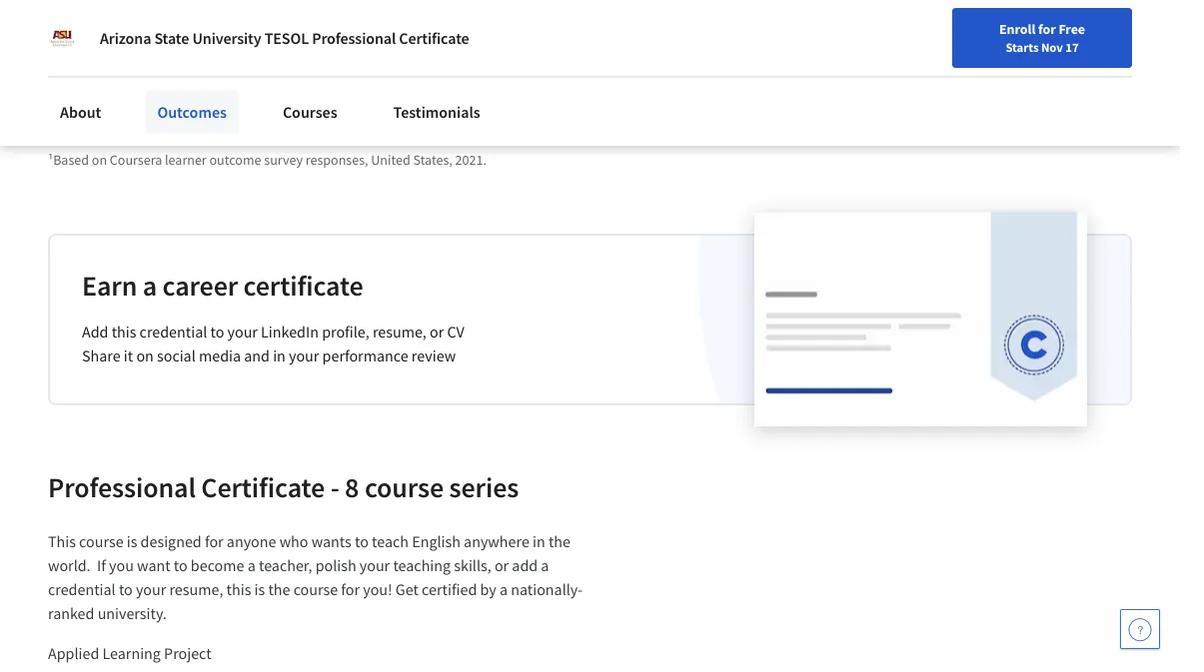 Task type: describe. For each thing, give the bounding box(es) containing it.
your inside plan your career move with coursera's job search guide
[[910, 16, 941, 36]]

arizona
[[100, 28, 151, 48]]

certificate
[[243, 268, 363, 303]]

testimonials
[[393, 102, 481, 122]]

it
[[124, 346, 133, 366]]

anywhere
[[464, 532, 530, 552]]

practice
[[654, 15, 708, 35]]

you
[[109, 556, 134, 576]]

series
[[449, 470, 519, 505]]

this inside the add this credential to your linkedin profile, resume, or cv share it on social media and in your performance review
[[112, 322, 136, 342]]

2021.
[[455, 151, 487, 169]]

outcomes
[[157, 102, 227, 122]]

polish
[[315, 556, 356, 576]]

credential inside the add this credential to your linkedin profile, resume, or cv share it on social media and in your performance review
[[140, 322, 207, 342]]

plan your career move with coursera's job search guide
[[877, 16, 1060, 60]]

career
[[728, 63, 766, 81]]

move
[[989, 16, 1026, 36]]

and inside practice your skills with interactive tools and mock interviews
[[765, 39, 790, 59]]

businesses link
[[157, 0, 272, 40]]

states,
[[413, 151, 453, 169]]

help center image
[[1128, 618, 1152, 642]]

linkedin inside improve your resume and linkedin with personalized feedback
[[431, 40, 489, 60]]

about
[[60, 102, 101, 122]]

your up you!
[[360, 556, 390, 576]]

¹based
[[48, 151, 89, 169]]

profile,
[[322, 322, 370, 342]]

add
[[512, 556, 538, 576]]

resume, inside this course is designed for anyone who wants to teach english anywhere in the world.  if you want to become a teacher, polish your teaching skills, or add a credential to your resume, this is the course for you! get certified by a nationally- ranked university.
[[169, 580, 223, 600]]

search
[[975, 40, 1019, 60]]

or inside this course is designed for anyone who wants to teach english anywhere in the world.  if you want to become a teacher, polish your teaching skills, or add a credential to your resume, this is the course for you! get certified by a nationally- ranked university.
[[495, 556, 509, 576]]

coursera
[[110, 151, 162, 169]]

¹based on coursera learner outcome survey responses, united states, 2021.
[[48, 151, 487, 169]]

and inside the add this credential to your linkedin profile, resume, or cv share it on social media and in your performance review
[[244, 346, 270, 366]]

learning
[[102, 644, 161, 663]]

wants
[[312, 532, 352, 552]]

tools
[[728, 39, 761, 59]]

teaching
[[393, 556, 451, 576]]

to down you
[[119, 580, 133, 600]]

17
[[1066, 39, 1079, 55]]

starts
[[1006, 39, 1039, 55]]

your down want
[[136, 580, 166, 600]]

show notifications image
[[984, 65, 1008, 89]]

linkedin inside the add this credential to your linkedin profile, resume, or cv share it on social media and in your performance review
[[261, 322, 319, 342]]

banner navigation
[[16, 0, 562, 40]]

-
[[331, 470, 339, 505]]

university
[[192, 28, 261, 48]]

outcomes link
[[145, 90, 239, 134]]

with inside practice your skills with interactive tools and mock interviews
[[781, 15, 810, 35]]

get
[[396, 580, 419, 600]]

0 horizontal spatial course
[[79, 532, 124, 552]]

professional certificate - 8 course series
[[48, 470, 519, 505]]

a right by
[[500, 580, 508, 600]]

new
[[699, 63, 725, 81]]

teacher,
[[259, 556, 312, 576]]

this course is designed for anyone who wants to teach english anywhere in the world.  if you want to become a teacher, polish your teaching skills, or add a credential to your resume, this is the course for you! get certified by a nationally- ranked university.
[[48, 532, 583, 624]]

or inside the add this credential to your linkedin profile, resume, or cv share it on social media and in your performance review
[[430, 322, 444, 342]]

personalized
[[525, 40, 610, 60]]

credential inside this course is designed for anyone who wants to teach english anywhere in the world.  if you want to become a teacher, polish your teaching skills, or add a credential to your resume, this is the course for you! get certified by a nationally- ranked university.
[[48, 580, 116, 600]]

1 horizontal spatial for
[[341, 580, 360, 600]]

find
[[641, 63, 667, 81]]

career for move
[[944, 16, 986, 36]]

free
[[1059, 20, 1085, 38]]

0 horizontal spatial certificate
[[201, 470, 325, 505]]

earn
[[82, 268, 137, 303]]

individuals
[[57, 10, 133, 30]]

to inside the add this credential to your linkedin profile, resume, or cv share it on social media and in your performance review
[[210, 322, 224, 342]]

0 vertical spatial is
[[127, 532, 137, 552]]

in inside the add this credential to your linkedin profile, resume, or cv share it on social media and in your performance review
[[273, 346, 286, 366]]

nov
[[1041, 39, 1063, 55]]

survey
[[264, 151, 303, 169]]

courses
[[283, 102, 337, 122]]

testimonials link
[[381, 90, 492, 134]]

world.
[[48, 556, 91, 576]]

a down anyone
[[248, 556, 256, 576]]

your inside improve your resume and linkedin with personalized feedback
[[490, 16, 520, 36]]

interviews
[[654, 63, 723, 83]]

guide
[[1022, 40, 1060, 60]]

for individuals
[[32, 10, 133, 30]]

coursera image
[[10, 56, 137, 88]]

media
[[199, 346, 241, 366]]

1 horizontal spatial professional
[[312, 28, 396, 48]]

your inside practice your skills with interactive tools and mock interviews
[[711, 15, 741, 35]]

skills,
[[454, 556, 491, 576]]

united
[[371, 151, 411, 169]]

anyone
[[227, 532, 276, 552]]

with inside improve your resume and linkedin with personalized feedback
[[492, 40, 521, 60]]

tesol
[[265, 28, 309, 48]]

want
[[137, 556, 171, 576]]

enroll
[[1000, 20, 1036, 38]]

businesses
[[187, 10, 264, 30]]

practice your skills with interactive tools and mock interviews
[[654, 15, 831, 83]]

share
[[82, 346, 121, 366]]

8
[[345, 470, 359, 505]]

1 vertical spatial is
[[254, 580, 265, 600]]

review
[[412, 346, 456, 366]]

1 horizontal spatial certificate
[[399, 28, 469, 48]]

with inside plan your career move with coursera's job search guide
[[1029, 16, 1059, 36]]

a right earn
[[143, 268, 157, 303]]

responses,
[[306, 151, 368, 169]]

add this credential to your linkedin profile, resume, or cv share it on social media and in your performance review
[[82, 322, 465, 366]]

university.
[[98, 604, 167, 624]]



Task type: vqa. For each thing, say whether or not it's contained in the screenshot.
LLMs.
no



Task type: locate. For each thing, give the bounding box(es) containing it.
course
[[365, 470, 444, 505], [79, 532, 124, 552], [293, 580, 338, 600]]

0 vertical spatial for
[[1038, 20, 1056, 38]]

certificate up anyone
[[201, 470, 325, 505]]

1 horizontal spatial the
[[549, 532, 571, 552]]

1 vertical spatial certificate
[[201, 470, 325, 505]]

1 vertical spatial or
[[495, 556, 509, 576]]

0 horizontal spatial the
[[268, 580, 290, 600]]

1 vertical spatial credential
[[48, 580, 116, 600]]

english up teaching
[[412, 532, 461, 552]]

state
[[154, 28, 189, 48]]

and up personalized
[[576, 16, 602, 36]]

your up coursera's on the top of page
[[910, 16, 941, 36]]

social
[[157, 346, 196, 366]]

applied learning project
[[48, 644, 212, 663]]

to down designed
[[174, 556, 188, 576]]

for
[[1038, 20, 1056, 38], [205, 532, 224, 552], [341, 580, 360, 600]]

professional
[[312, 28, 396, 48], [48, 470, 196, 505]]

0 vertical spatial and
[[576, 16, 602, 36]]

english inside this course is designed for anyone who wants to teach english anywhere in the world.  if you want to become a teacher, polish your teaching skills, or add a credential to your resume, this is the course for you! get certified by a nationally- ranked university.
[[412, 532, 461, 552]]

teach
[[372, 532, 409, 552]]

in
[[273, 346, 286, 366], [533, 532, 545, 552]]

applied
[[48, 644, 99, 663]]

0 horizontal spatial resume,
[[169, 580, 223, 600]]

2 horizontal spatial with
[[1029, 16, 1059, 36]]

1 vertical spatial and
[[765, 39, 790, 59]]

find your new career link
[[631, 60, 776, 85]]

2 horizontal spatial course
[[365, 470, 444, 505]]

coursera's
[[877, 40, 947, 60]]

on
[[92, 151, 107, 169], [136, 346, 154, 366]]

to left teach
[[355, 532, 369, 552]]

english inside button
[[870, 62, 919, 82]]

2 vertical spatial for
[[341, 580, 360, 600]]

is up you
[[127, 532, 137, 552]]

0 horizontal spatial or
[[430, 322, 444, 342]]

0 horizontal spatial credential
[[48, 580, 116, 600]]

career up job
[[944, 16, 986, 36]]

in up add
[[533, 532, 545, 552]]

1 vertical spatial professional
[[48, 470, 196, 505]]

on right ¹based
[[92, 151, 107, 169]]

linkedin
[[431, 40, 489, 60], [261, 322, 319, 342]]

performance
[[322, 346, 408, 366]]

this
[[48, 532, 76, 552]]

nationally-
[[511, 580, 583, 600]]

1 vertical spatial for
[[205, 532, 224, 552]]

with
[[781, 15, 810, 35], [1029, 16, 1059, 36], [492, 40, 521, 60]]

1 horizontal spatial career
[[944, 16, 986, 36]]

2 horizontal spatial for
[[1038, 20, 1056, 38]]

certificate
[[399, 28, 469, 48], [201, 470, 325, 505]]

resume, inside the add this credential to your linkedin profile, resume, or cv share it on social media and in your performance review
[[373, 322, 427, 342]]

0 vertical spatial or
[[430, 322, 444, 342]]

1 vertical spatial english
[[412, 532, 461, 552]]

for up nov
[[1038, 20, 1056, 38]]

career for certificate
[[162, 268, 238, 303]]

this
[[112, 322, 136, 342], [226, 580, 251, 600]]

to up the media
[[210, 322, 224, 342]]

resume
[[523, 16, 573, 36]]

is down teacher,
[[254, 580, 265, 600]]

add
[[82, 322, 108, 342]]

in right the media
[[273, 346, 286, 366]]

0 vertical spatial this
[[112, 322, 136, 342]]

courses link
[[271, 90, 349, 134]]

1 vertical spatial the
[[268, 580, 290, 600]]

become
[[191, 556, 244, 576]]

0 vertical spatial credential
[[140, 322, 207, 342]]

this inside this course is designed for anyone who wants to teach english anywhere in the world.  if you want to become a teacher, polish your teaching skills, or add a credential to your resume, this is the course for you! get certified by a nationally- ranked university.
[[226, 580, 251, 600]]

find your new career
[[641, 63, 766, 81]]

shopping cart: 1 item image
[[786, 55, 824, 87]]

1 horizontal spatial credential
[[140, 322, 207, 342]]

about link
[[48, 90, 113, 134]]

career
[[944, 16, 986, 36], [162, 268, 238, 303]]

with up nov
[[1029, 16, 1059, 36]]

0 horizontal spatial with
[[492, 40, 521, 60]]

0 vertical spatial professional
[[312, 28, 396, 48]]

arizona state university image
[[48, 24, 76, 52]]

professional up designed
[[48, 470, 196, 505]]

improve your resume and linkedin with personalized feedback
[[431, 16, 610, 84]]

ranked
[[48, 604, 94, 624]]

english button
[[834, 40, 955, 105]]

a right add
[[541, 556, 549, 576]]

0 vertical spatial on
[[92, 151, 107, 169]]

None search field
[[253, 52, 423, 92]]

0 vertical spatial in
[[273, 346, 286, 366]]

course down polish
[[293, 580, 338, 600]]

0 horizontal spatial professional
[[48, 470, 196, 505]]

1 vertical spatial resume,
[[169, 580, 223, 600]]

1 horizontal spatial is
[[254, 580, 265, 600]]

plan
[[877, 16, 907, 36]]

0 horizontal spatial on
[[92, 151, 107, 169]]

0 horizontal spatial and
[[244, 346, 270, 366]]

1 horizontal spatial english
[[870, 62, 919, 82]]

0 vertical spatial course
[[365, 470, 444, 505]]

skills
[[744, 15, 778, 35]]

1 vertical spatial career
[[162, 268, 238, 303]]

1 vertical spatial in
[[533, 532, 545, 552]]

credential up social
[[140, 322, 207, 342]]

1 horizontal spatial and
[[576, 16, 602, 36]]

coursera career certificate image
[[755, 212, 1087, 426]]

linkedin down improve at the left of page
[[431, 40, 489, 60]]

designed
[[141, 532, 202, 552]]

0 horizontal spatial english
[[412, 532, 461, 552]]

your up the tools
[[711, 15, 741, 35]]

resume, up review
[[373, 322, 427, 342]]

1 vertical spatial course
[[79, 532, 124, 552]]

0 vertical spatial resume,
[[373, 322, 427, 342]]

resume, down "become"
[[169, 580, 223, 600]]

course up if
[[79, 532, 124, 552]]

this down "become"
[[226, 580, 251, 600]]

your left the resume
[[490, 16, 520, 36]]

feedback
[[431, 64, 492, 84]]

0 vertical spatial the
[[549, 532, 571, 552]]

on inside the add this credential to your linkedin profile, resume, or cv share it on social media and in your performance review
[[136, 346, 154, 366]]

career up the media
[[162, 268, 238, 303]]

0 vertical spatial career
[[944, 16, 986, 36]]

2 vertical spatial course
[[293, 580, 338, 600]]

a
[[143, 268, 157, 303], [248, 556, 256, 576], [541, 556, 549, 576], [500, 580, 508, 600]]

0 vertical spatial linkedin
[[431, 40, 489, 60]]

credential
[[140, 322, 207, 342], [48, 580, 116, 600]]

0 vertical spatial english
[[870, 62, 919, 82]]

interactive
[[654, 39, 725, 59]]

professional right tesol
[[312, 28, 396, 48]]

for left you!
[[341, 580, 360, 600]]

outcome
[[209, 151, 261, 169]]

and inside improve your resume and linkedin with personalized feedback
[[576, 16, 602, 36]]

job
[[951, 40, 972, 60]]

2 vertical spatial and
[[244, 346, 270, 366]]

1 horizontal spatial with
[[781, 15, 810, 35]]

0 horizontal spatial is
[[127, 532, 137, 552]]

and down skills
[[765, 39, 790, 59]]

your
[[711, 15, 741, 35], [490, 16, 520, 36], [910, 16, 941, 36], [669, 63, 696, 81], [227, 322, 258, 342], [289, 346, 319, 366], [360, 556, 390, 576], [136, 580, 166, 600]]

learner
[[165, 151, 207, 169]]

0 horizontal spatial for
[[205, 532, 224, 552]]

improve
[[431, 16, 486, 36]]

1 horizontal spatial course
[[293, 580, 338, 600]]

by
[[480, 580, 497, 600]]

your down interactive
[[669, 63, 696, 81]]

1 vertical spatial linkedin
[[261, 322, 319, 342]]

0 vertical spatial certificate
[[399, 28, 469, 48]]

linkedin down certificate
[[261, 322, 319, 342]]

or left cv
[[430, 322, 444, 342]]

1 horizontal spatial resume,
[[373, 322, 427, 342]]

with up mock
[[781, 15, 810, 35]]

1 vertical spatial this
[[226, 580, 251, 600]]

for up "become"
[[205, 532, 224, 552]]

on right it
[[136, 346, 154, 366]]

mock
[[793, 39, 831, 59]]

course right 8
[[365, 470, 444, 505]]

for
[[32, 10, 54, 30]]

0 horizontal spatial career
[[162, 268, 238, 303]]

english down coursera's on the top of page
[[870, 62, 919, 82]]

certified
[[422, 580, 477, 600]]

your left performance
[[289, 346, 319, 366]]

1 horizontal spatial this
[[226, 580, 251, 600]]

who
[[279, 532, 308, 552]]

with up feedback
[[492, 40, 521, 60]]

1 horizontal spatial in
[[533, 532, 545, 552]]

the down teacher,
[[268, 580, 290, 600]]

certificate up feedback
[[399, 28, 469, 48]]

2 horizontal spatial and
[[765, 39, 790, 59]]

1 vertical spatial on
[[136, 346, 154, 366]]

for inside enroll for free starts nov 17
[[1038, 20, 1056, 38]]

career inside plan your career move with coursera's job search guide
[[944, 16, 986, 36]]

resume,
[[373, 322, 427, 342], [169, 580, 223, 600]]

if
[[97, 556, 106, 576]]

you!
[[363, 580, 392, 600]]

is
[[127, 532, 137, 552], [254, 580, 265, 600]]

this up it
[[112, 322, 136, 342]]

0 horizontal spatial in
[[273, 346, 286, 366]]

1 horizontal spatial on
[[136, 346, 154, 366]]

cv
[[447, 322, 465, 342]]

your up the media
[[227, 322, 258, 342]]

the up nationally-
[[549, 532, 571, 552]]

or left add
[[495, 556, 509, 576]]

project
[[164, 644, 212, 663]]

1 horizontal spatial linkedin
[[431, 40, 489, 60]]

arizona state university tesol professional certificate
[[100, 28, 469, 48]]

earn a career certificate
[[82, 268, 363, 303]]

0 horizontal spatial linkedin
[[261, 322, 319, 342]]

enroll for free starts nov 17
[[1000, 20, 1085, 55]]

1 horizontal spatial or
[[495, 556, 509, 576]]

0 horizontal spatial this
[[112, 322, 136, 342]]

and right the media
[[244, 346, 270, 366]]

english
[[870, 62, 919, 82], [412, 532, 461, 552]]

credential up ranked
[[48, 580, 116, 600]]

in inside this course is designed for anyone who wants to teach english anywhere in the world.  if you want to become a teacher, polish your teaching skills, or add a credential to your resume, this is the course for you! get certified by a nationally- ranked university.
[[533, 532, 545, 552]]



